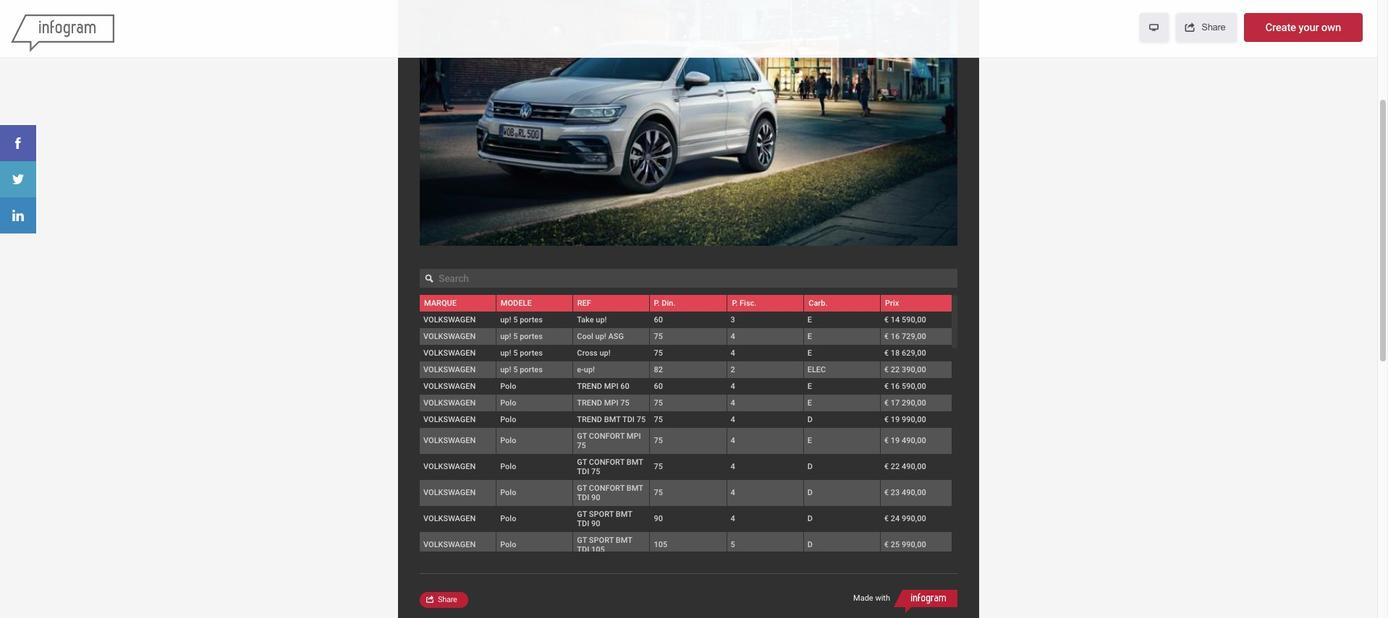 Task type: vqa. For each thing, say whether or not it's contained in the screenshot.
Beds from £2.50
no



Task type: describe. For each thing, give the bounding box(es) containing it.
p. fisc.
[[731, 299, 756, 308]]

bmt for gt sport bmt tdi 90
[[616, 510, 632, 520]]

sport for 90
[[589, 510, 614, 520]]

trend for trend mpi 60
[[577, 382, 602, 391]]

p. din.
[[655, 299, 676, 308]]

bmt for gt confort bmt tdi 75
[[627, 458, 643, 467]]

24 990,00
[[891, 515, 926, 524]]

€ 19 490,00
[[884, 437, 926, 446]]

volkswagen for gt sport bmt tdi 90
[[423, 515, 476, 524]]

volkswagen for e-up!
[[423, 365, 476, 375]]

create
[[1265, 21, 1296, 34]]

e for € 16 590,00
[[807, 382, 812, 391]]

gt for gt confort bmt tdi 75
[[577, 458, 587, 467]]

d for € 23 490,00
[[807, 489, 813, 498]]

gt for gt sport bmt tdi 90
[[577, 510, 587, 520]]

cool up! asg
[[577, 332, 624, 341]]

0 vertical spatial share button
[[1176, 13, 1237, 42]]

60 up trend mpi 75
[[620, 382, 629, 391]]

volkswagen for gt confort bmt tdi 75
[[423, 463, 476, 472]]

1 horizontal spatial 105
[[654, 541, 667, 550]]

up! 5 portes for take up!
[[500, 315, 543, 325]]

polo for gt confort bmt tdi 90
[[500, 489, 516, 498]]

gt for gt confort mpi 75
[[577, 432, 587, 441]]

din.
[[662, 299, 676, 308]]

volkswagen for cross up!
[[423, 349, 476, 358]]

polo for gt sport bmt tdi 105
[[500, 541, 516, 550]]

p. for p. fisc.
[[731, 299, 737, 308]]

Search text field
[[434, 269, 957, 288]]

90 right "gt sport bmt tdi 90"
[[654, 515, 663, 524]]

e-
[[577, 365, 584, 375]]

trend for trend mpi 75
[[577, 399, 602, 408]]

€ 16 590,00
[[884, 382, 926, 391]]

volkswagen for gt confort bmt tdi 90
[[423, 489, 476, 498]]

€ 14 590,00
[[884, 315, 926, 325]]

bmt down trend mpi 75
[[604, 415, 621, 425]]

mpi for 60
[[604, 382, 618, 391]]

infogram image
[[11, 14, 115, 53]]

€ for € 16 590,00
[[884, 382, 889, 391]]

tdi for gt sport bmt tdi 90
[[577, 520, 589, 529]]

trend mpi 75
[[577, 399, 629, 408]]

4 for cool up! asg
[[731, 332, 735, 341]]

mpi inside gt confort mpi 75
[[627, 432, 641, 441]]

e for € 18 629,00
[[807, 349, 812, 358]]

volkswagen for trend bmt tdi 75
[[423, 415, 476, 425]]

create your own link
[[1244, 13, 1363, 42]]

cool
[[577, 332, 593, 341]]

€ 17 290,00
[[884, 399, 926, 408]]

5 for cool up! asg
[[513, 332, 518, 341]]

€ for € 24 990,00
[[884, 515, 889, 524]]

trend mpi 60
[[577, 382, 629, 391]]

4 for trend bmt tdi 75
[[731, 415, 735, 425]]

€ 18 629,00
[[884, 349, 926, 358]]

tab panel containing marque
[[419, 269, 957, 619]]

portes for e-
[[520, 365, 543, 375]]

take
[[577, 315, 594, 325]]

4 for trend mpi 75
[[731, 399, 735, 408]]

€ 25 990,00
[[884, 541, 926, 550]]

2
[[731, 365, 735, 375]]

4 for gt sport bmt tdi 90
[[731, 515, 735, 524]]

gt sport bmt tdi 105
[[577, 536, 632, 555]]

3
[[731, 315, 735, 325]]

€ 16 729,00
[[884, 332, 926, 341]]

fisc.
[[739, 299, 756, 308]]

16 729,00
[[891, 332, 926, 341]]

polo for trend mpi 60
[[500, 382, 516, 391]]

up! 5 portes for cross up!
[[500, 349, 543, 358]]

your
[[1299, 21, 1319, 34]]

€ for € 17 290,00
[[884, 399, 889, 408]]

5 for take up!
[[513, 315, 518, 325]]

€ for € 23 490,00
[[884, 489, 889, 498]]

image image
[[420, 0, 957, 246]]

gt sport bmt tdi 90
[[577, 510, 632, 529]]

volkswagen for trend mpi 60
[[423, 382, 476, 391]]

5 for cross up!
[[513, 349, 518, 358]]

trend bmt tdi 75
[[577, 415, 646, 425]]

e-up!
[[577, 365, 595, 375]]

€ for € 25 990,00
[[884, 541, 889, 550]]

19 490,00
[[891, 437, 926, 446]]

confort inside gt confort mpi 75
[[589, 432, 625, 441]]

4 for gt confort mpi 75
[[731, 437, 735, 446]]



Task type: locate. For each thing, give the bounding box(es) containing it.
€ left 25 990,00
[[884, 541, 889, 550]]

16 590,00
[[891, 382, 926, 391]]

2 vertical spatial trend
[[577, 415, 602, 425]]

1 gt from the top
[[577, 432, 587, 441]]

p. left fisc.
[[731, 299, 737, 308]]

1 d from the top
[[807, 415, 813, 425]]

confort down trend bmt tdi 75
[[589, 432, 625, 441]]

75
[[654, 332, 663, 341], [654, 349, 663, 358], [620, 399, 629, 408], [654, 399, 663, 408], [637, 415, 646, 425], [654, 415, 663, 425], [654, 437, 663, 446], [577, 441, 586, 451], [654, 463, 663, 472], [591, 467, 600, 477], [654, 489, 663, 498]]

sport down gt confort bmt tdi 90
[[589, 510, 614, 520]]

19 990,00
[[891, 415, 926, 425]]

5 polo from the top
[[500, 463, 516, 472]]

2 e from the top
[[807, 332, 812, 341]]

105 down "gt sport bmt tdi 90"
[[591, 546, 605, 555]]

€ left 24 990,00
[[884, 515, 889, 524]]

23 490,00
[[891, 489, 926, 498]]

polo for gt confort mpi 75
[[500, 437, 516, 446]]

12 € from the top
[[884, 541, 889, 550]]

up!
[[500, 315, 511, 325], [596, 315, 607, 325], [500, 332, 511, 341], [595, 332, 606, 341], [500, 349, 511, 358], [600, 349, 611, 358], [500, 365, 511, 375], [584, 365, 595, 375]]

8 4 from the top
[[731, 489, 735, 498]]

90 up "gt sport bmt tdi 90"
[[591, 493, 600, 503]]

1 vertical spatial share button
[[420, 593, 468, 609]]

4 for gt confort bmt tdi 90
[[731, 489, 735, 498]]

€ for € 19 490,00
[[884, 437, 889, 446]]

€ 22 390,00
[[884, 365, 926, 375]]

3 € from the top
[[884, 349, 889, 358]]

3 volkswagen from the top
[[423, 349, 476, 358]]

90 for gt sport bmt tdi 90
[[591, 520, 600, 529]]

60 down p. din.
[[654, 315, 663, 325]]

€ 22 490,00
[[884, 463, 926, 472]]

4 for trend mpi 60
[[731, 382, 735, 391]]

€ left 22 490,00
[[884, 463, 889, 472]]

own
[[1321, 21, 1341, 34]]

90
[[591, 493, 600, 503], [654, 515, 663, 524], [591, 520, 600, 529]]

0 horizontal spatial p.
[[655, 299, 660, 308]]

tdi inside "gt sport bmt tdi 90"
[[577, 520, 589, 529]]

€ left 17 290,00
[[884, 399, 889, 408]]

tdi for gt confort bmt tdi 75
[[577, 467, 589, 477]]

75 inside 'gt confort bmt tdi 75'
[[591, 467, 600, 477]]

gt confort bmt tdi 90
[[577, 484, 643, 503]]

4 for cross up!
[[731, 349, 735, 358]]

volkswagen for take up!
[[423, 315, 476, 325]]

bmt for gt sport bmt tdi 105
[[616, 536, 632, 546]]

gt
[[577, 432, 587, 441], [577, 458, 587, 467], [577, 484, 587, 493], [577, 510, 587, 520], [577, 536, 587, 546]]

carb.
[[808, 299, 827, 308]]

gt inside 'gt confort bmt tdi 75'
[[577, 458, 587, 467]]

€ left 16 590,00
[[884, 382, 889, 391]]

cross
[[577, 349, 598, 358]]

made with
[[853, 594, 890, 604]]

gt down 'gt confort bmt tdi 75'
[[577, 484, 587, 493]]

7 polo from the top
[[500, 515, 516, 524]]

portes
[[520, 315, 543, 325], [520, 332, 543, 341], [520, 349, 543, 358], [520, 365, 543, 375]]

trend down e-up!
[[577, 382, 602, 391]]

gt confort bmt tdi 75
[[577, 458, 643, 477]]

90 up gt sport bmt tdi 105
[[591, 520, 600, 529]]

7 € from the top
[[884, 415, 889, 425]]

1 trend from the top
[[577, 382, 602, 391]]

confort down gt confort mpi 75
[[589, 458, 625, 467]]

trend down trend mpi 60
[[577, 399, 602, 408]]

bmt inside gt sport bmt tdi 105
[[616, 536, 632, 546]]

€ down prix
[[884, 315, 889, 325]]

1 polo from the top
[[500, 382, 516, 391]]

1 volkswagen from the top
[[423, 315, 476, 325]]

p.
[[655, 299, 660, 308], [731, 299, 737, 308]]

gt for gt confort bmt tdi 90
[[577, 484, 587, 493]]

1 vertical spatial share
[[438, 596, 457, 605]]

gt down "gt sport bmt tdi 90"
[[577, 536, 587, 546]]

0 vertical spatial trend
[[577, 382, 602, 391]]

sport inside "gt sport bmt tdi 90"
[[589, 510, 614, 520]]

gt inside gt confort bmt tdi 90
[[577, 484, 587, 493]]

€ for € 22 490,00
[[884, 463, 889, 472]]

5 volkswagen from the top
[[423, 382, 476, 391]]

2 confort from the top
[[589, 458, 625, 467]]

cross up!
[[577, 349, 611, 358]]

gt for gt sport bmt tdi 105
[[577, 536, 587, 546]]

€
[[884, 315, 889, 325], [884, 332, 889, 341], [884, 349, 889, 358], [884, 365, 889, 375], [884, 382, 889, 391], [884, 399, 889, 408], [884, 415, 889, 425], [884, 437, 889, 446], [884, 463, 889, 472], [884, 489, 889, 498], [884, 515, 889, 524], [884, 541, 889, 550]]

mpi for 75
[[604, 399, 618, 408]]

p. for p. din.
[[655, 299, 660, 308]]

portes for cross
[[520, 349, 543, 358]]

infogram logo image
[[894, 585, 957, 619]]

gt inside gt sport bmt tdi 105
[[577, 536, 587, 546]]

17 290,00
[[891, 399, 926, 408]]

8 € from the top
[[884, 437, 889, 446]]

1 p. from the left
[[655, 299, 660, 308]]

€ 24 990,00
[[884, 515, 926, 524]]

2 gt from the top
[[577, 458, 587, 467]]

trend for trend bmt tdi 75
[[577, 415, 602, 425]]

0 horizontal spatial 105
[[591, 546, 605, 555]]

bmt for gt confort bmt tdi 90
[[627, 484, 643, 493]]

gt confort mpi 75
[[577, 432, 641, 451]]

3 portes from the top
[[520, 349, 543, 358]]

3 confort from the top
[[589, 484, 625, 493]]

€ for € 18 629,00
[[884, 349, 889, 358]]

asg
[[608, 332, 624, 341]]

1 vertical spatial confort
[[589, 458, 625, 467]]

d for € 24 990,00
[[807, 515, 813, 524]]

0 vertical spatial share
[[1202, 22, 1226, 33]]

10 € from the top
[[884, 489, 889, 498]]

6 4 from the top
[[731, 437, 735, 446]]

tdi for gt confort bmt tdi 90
[[577, 493, 589, 503]]

share
[[1202, 22, 1226, 33], [438, 596, 457, 605]]

up! 5 portes for e-up!
[[500, 365, 543, 375]]

€ left 22 390,00
[[884, 365, 889, 375]]

gt down gt confort mpi 75
[[577, 458, 587, 467]]

€ for € 14 590,00
[[884, 315, 889, 325]]

mpi up trend mpi 75
[[604, 382, 618, 391]]

4 gt from the top
[[577, 510, 587, 520]]

8 polo from the top
[[500, 541, 516, 550]]

tdi for gt sport bmt tdi 105
[[577, 546, 589, 555]]

trend
[[577, 382, 602, 391], [577, 399, 602, 408], [577, 415, 602, 425]]

2 portes from the top
[[520, 332, 543, 341]]

1 sport from the top
[[589, 510, 614, 520]]

9 € from the top
[[884, 463, 889, 472]]

e for € 17 290,00
[[807, 399, 812, 408]]

€ 23 490,00
[[884, 489, 926, 498]]

18 629,00
[[891, 349, 926, 358]]

1 up! 5 portes from the top
[[500, 315, 543, 325]]

6 polo from the top
[[500, 489, 516, 498]]

trend down trend mpi 75
[[577, 415, 602, 425]]

3 e from the top
[[807, 349, 812, 358]]

€ left 19 490,00
[[884, 437, 889, 446]]

confort for 90
[[589, 484, 625, 493]]

0 horizontal spatial share
[[438, 596, 457, 605]]

14 590,00
[[891, 315, 926, 325]]

1 vertical spatial sport
[[589, 536, 614, 546]]

1 € from the top
[[884, 315, 889, 325]]

22 490,00
[[891, 463, 926, 472]]

gt inside gt confort mpi 75
[[577, 432, 587, 441]]

polo
[[500, 382, 516, 391], [500, 399, 516, 408], [500, 415, 516, 425], [500, 437, 516, 446], [500, 463, 516, 472], [500, 489, 516, 498], [500, 515, 516, 524], [500, 541, 516, 550]]

2 vertical spatial confort
[[589, 484, 625, 493]]

bmt inside 'gt confort bmt tdi 75'
[[627, 458, 643, 467]]

volkswagen for gt sport bmt tdi 105
[[423, 541, 476, 550]]

10 volkswagen from the top
[[423, 489, 476, 498]]

9 4 from the top
[[731, 515, 735, 524]]

tdi inside 'gt confort bmt tdi 75'
[[577, 467, 589, 477]]

confort inside 'gt confort bmt tdi 75'
[[589, 458, 625, 467]]

1 portes from the top
[[520, 315, 543, 325]]

3 gt from the top
[[577, 484, 587, 493]]

3 up! 5 portes from the top
[[500, 349, 543, 358]]

bmt down gt confort mpi 75
[[627, 458, 643, 467]]

60
[[654, 315, 663, 325], [620, 382, 629, 391], [654, 382, 663, 391]]

up! 5 portes for cool up! asg
[[500, 332, 543, 341]]

2 vertical spatial mpi
[[627, 432, 641, 441]]

1 horizontal spatial p.
[[731, 299, 737, 308]]

marque
[[424, 299, 457, 308]]

gt down trend bmt tdi 75
[[577, 432, 587, 441]]

bmt down gt confort bmt tdi 90
[[616, 510, 632, 520]]

2 4 from the top
[[731, 349, 735, 358]]

4 e from the top
[[807, 382, 812, 391]]

€ left 16 729,00
[[884, 332, 889, 341]]

prix
[[885, 299, 899, 308]]

6 volkswagen from the top
[[423, 399, 476, 408]]

2 volkswagen from the top
[[423, 332, 476, 341]]

1 confort from the top
[[589, 432, 625, 441]]

2 trend from the top
[[577, 399, 602, 408]]

105
[[654, 541, 667, 550], [591, 546, 605, 555]]

2 polo from the top
[[500, 399, 516, 408]]

6 € from the top
[[884, 399, 889, 408]]

3 polo from the top
[[500, 415, 516, 425]]

60 for take up!
[[654, 315, 663, 325]]

sport
[[589, 510, 614, 520], [589, 536, 614, 546]]

polo for trend mpi 75
[[500, 399, 516, 408]]

0 vertical spatial confort
[[589, 432, 625, 441]]

0 vertical spatial sport
[[589, 510, 614, 520]]

sport for 105
[[589, 536, 614, 546]]

1 horizontal spatial share
[[1202, 22, 1226, 33]]

7 4 from the top
[[731, 463, 735, 472]]

82
[[654, 365, 663, 375]]

60 for trend mpi 60
[[654, 382, 663, 391]]

p. left 'din.' on the left top of the page
[[655, 299, 660, 308]]

bmt inside gt confort bmt tdi 90
[[627, 484, 643, 493]]

5 d from the top
[[807, 541, 813, 550]]

volkswagen for cool up! asg
[[423, 332, 476, 341]]

tdi up gt sport bmt tdi 105
[[577, 520, 589, 529]]

0 vertical spatial mpi
[[604, 382, 618, 391]]

2 d from the top
[[807, 463, 813, 472]]

e for € 19 490,00
[[807, 437, 812, 446]]

3 d from the top
[[807, 489, 813, 498]]

€ left 23 490,00
[[884, 489, 889, 498]]

with
[[875, 594, 890, 604]]

1 vertical spatial mpi
[[604, 399, 618, 408]]

tdi inside gt confort bmt tdi 90
[[577, 493, 589, 503]]

mpi
[[604, 382, 618, 391], [604, 399, 618, 408], [627, 432, 641, 441]]

modele
[[501, 299, 532, 308]]

90 inside "gt sport bmt tdi 90"
[[591, 520, 600, 529]]

volkswagen for gt confort mpi 75
[[423, 437, 476, 446]]

4 4 from the top
[[731, 399, 735, 408]]

2 € from the top
[[884, 332, 889, 341]]

d for € 22 490,00
[[807, 463, 813, 472]]

confort inside gt confort bmt tdi 90
[[589, 484, 625, 493]]

1 horizontal spatial share button
[[1176, 13, 1237, 42]]

75 inside gt confort mpi 75
[[577, 441, 586, 451]]

mpi down trend bmt tdi 75
[[627, 432, 641, 441]]

volkswagen for trend mpi 75
[[423, 399, 476, 408]]

4
[[731, 332, 735, 341], [731, 349, 735, 358], [731, 382, 735, 391], [731, 399, 735, 408], [731, 415, 735, 425], [731, 437, 735, 446], [731, 463, 735, 472], [731, 489, 735, 498], [731, 515, 735, 524]]

tdi
[[622, 415, 635, 425], [577, 467, 589, 477], [577, 493, 589, 503], [577, 520, 589, 529], [577, 546, 589, 555]]

€ 19 990,00
[[884, 415, 926, 425]]

22 390,00
[[891, 365, 926, 375]]

4 d from the top
[[807, 515, 813, 524]]

tdi inside gt sport bmt tdi 105
[[577, 546, 589, 555]]

confort
[[589, 432, 625, 441], [589, 458, 625, 467], [589, 484, 625, 493]]

1 4 from the top
[[731, 332, 735, 341]]

e
[[807, 315, 812, 325], [807, 332, 812, 341], [807, 349, 812, 358], [807, 382, 812, 391], [807, 399, 812, 408], [807, 437, 812, 446]]

tdi up "gt sport bmt tdi 90"
[[577, 493, 589, 503]]

12 volkswagen from the top
[[423, 541, 476, 550]]

e for € 14 590,00
[[807, 315, 812, 325]]

9 volkswagen from the top
[[423, 463, 476, 472]]

bmt down "gt sport bmt tdi 90"
[[616, 536, 632, 546]]

25 990,00
[[891, 541, 926, 550]]

€ for € 22 390,00
[[884, 365, 889, 375]]

5 4 from the top
[[731, 415, 735, 425]]

5 gt from the top
[[577, 536, 587, 546]]

6 e from the top
[[807, 437, 812, 446]]

4 for gt confort bmt tdi 75
[[731, 463, 735, 472]]

€ for € 19 990,00
[[884, 415, 889, 425]]

€ for € 16 729,00
[[884, 332, 889, 341]]

€ left 18 629,00
[[884, 349, 889, 358]]

11 volkswagen from the top
[[423, 515, 476, 524]]

4 polo from the top
[[500, 437, 516, 446]]

11 € from the top
[[884, 515, 889, 524]]

polo for gt confort bmt tdi 75
[[500, 463, 516, 472]]

create your own
[[1265, 21, 1341, 34]]

d for € 25 990,00
[[807, 541, 813, 550]]

1 vertical spatial trend
[[577, 399, 602, 408]]

5 for e-up!
[[513, 365, 518, 375]]

gt inside "gt sport bmt tdi 90"
[[577, 510, 587, 520]]

105 inside gt sport bmt tdi 105
[[591, 546, 605, 555]]

tdi up gt confort bmt tdi 90
[[577, 467, 589, 477]]

mpi up trend bmt tdi 75
[[604, 399, 618, 408]]

d
[[807, 415, 813, 425], [807, 463, 813, 472], [807, 489, 813, 498], [807, 515, 813, 524], [807, 541, 813, 550]]

sport inside gt sport bmt tdi 105
[[589, 536, 614, 546]]

ref
[[578, 299, 592, 308]]

2 sport from the top
[[589, 536, 614, 546]]

105 right gt sport bmt tdi 105
[[654, 541, 667, 550]]

7 volkswagen from the top
[[423, 415, 476, 425]]

portes for take
[[520, 315, 543, 325]]

sport down "gt sport bmt tdi 90"
[[589, 536, 614, 546]]

e for € 16 729,00
[[807, 332, 812, 341]]

confort down 'gt confort bmt tdi 75'
[[589, 484, 625, 493]]

bmt inside "gt sport bmt tdi 90"
[[616, 510, 632, 520]]

3 4 from the top
[[731, 382, 735, 391]]

60 down 82
[[654, 382, 663, 391]]

2 up! 5 portes from the top
[[500, 332, 543, 341]]

1 e from the top
[[807, 315, 812, 325]]

share button
[[1176, 13, 1237, 42], [420, 593, 468, 609]]

4 portes from the top
[[520, 365, 543, 375]]

made
[[853, 594, 873, 604]]

d for € 19 990,00
[[807, 415, 813, 425]]

0 horizontal spatial share button
[[420, 593, 468, 609]]

90 for gt confort bmt tdi 90
[[591, 493, 600, 503]]

3 trend from the top
[[577, 415, 602, 425]]

€ left 19 990,00
[[884, 415, 889, 425]]

8 volkswagen from the top
[[423, 437, 476, 446]]

tab panel
[[419, 269, 957, 619]]

bmt
[[604, 415, 621, 425], [627, 458, 643, 467], [627, 484, 643, 493], [616, 510, 632, 520], [616, 536, 632, 546]]

confort for 75
[[589, 458, 625, 467]]

90 inside gt confort bmt tdi 90
[[591, 493, 600, 503]]

tdi down "gt sport bmt tdi 90"
[[577, 546, 589, 555]]

polo for trend bmt tdi 75
[[500, 415, 516, 425]]

4 up! 5 portes from the top
[[500, 365, 543, 375]]

volkswagen
[[423, 315, 476, 325], [423, 332, 476, 341], [423, 349, 476, 358], [423, 365, 476, 375], [423, 382, 476, 391], [423, 399, 476, 408], [423, 415, 476, 425], [423, 437, 476, 446], [423, 463, 476, 472], [423, 489, 476, 498], [423, 515, 476, 524], [423, 541, 476, 550]]

gt down gt confort bmt tdi 90
[[577, 510, 587, 520]]

5 e from the top
[[807, 399, 812, 408]]

5
[[513, 315, 518, 325], [513, 332, 518, 341], [513, 349, 518, 358], [513, 365, 518, 375], [731, 541, 735, 550]]

bmt down 'gt confort bmt tdi 75'
[[627, 484, 643, 493]]

up! 5 portes
[[500, 315, 543, 325], [500, 332, 543, 341], [500, 349, 543, 358], [500, 365, 543, 375]]

tdi up gt confort mpi 75
[[622, 415, 635, 425]]

take up!
[[577, 315, 607, 325]]

4 € from the top
[[884, 365, 889, 375]]

4 volkswagen from the top
[[423, 365, 476, 375]]

elec
[[807, 365, 826, 375]]

2 p. from the left
[[731, 299, 737, 308]]

polo for gt sport bmt tdi 90
[[500, 515, 516, 524]]

5 € from the top
[[884, 382, 889, 391]]

portes for cool
[[520, 332, 543, 341]]



